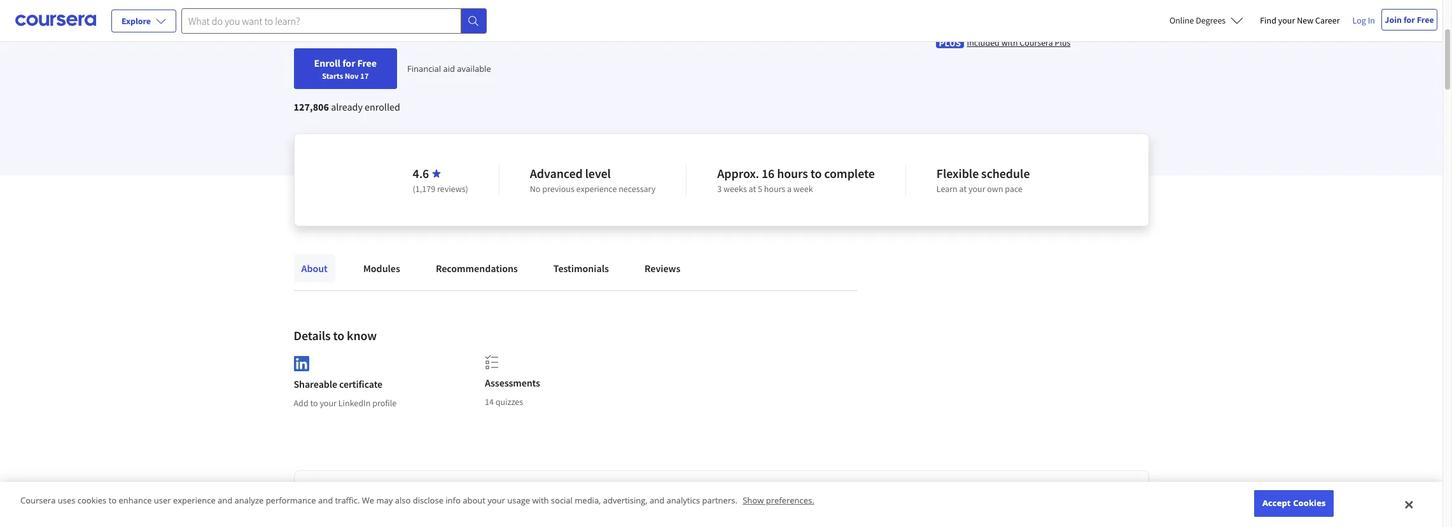 Task type: locate. For each thing, give the bounding box(es) containing it.
experience right user
[[173, 495, 216, 507]]

0 vertical spatial free
[[1417, 14, 1434, 25]]

1 and from the left
[[218, 495, 232, 507]]

also
[[395, 495, 411, 507]]

profile
[[372, 398, 397, 409]]

to left know
[[333, 328, 344, 344]]

1 vertical spatial experience
[[173, 495, 216, 507]]

necessary
[[619, 183, 656, 195]]

0 horizontal spatial may
[[376, 495, 393, 507]]

2 horizontal spatial at
[[960, 183, 967, 195]]

8 languages available button
[[395, 13, 485, 28]]

enhance
[[119, 495, 152, 507]]

may left 'not'
[[557, 14, 575, 27]]

coursera plus image
[[937, 38, 965, 48]]

available left some
[[447, 14, 485, 27]]

experience down level
[[576, 183, 617, 195]]

127,806
[[294, 101, 329, 113]]

for inside enroll for free starts nov 17
[[343, 57, 355, 69]]

assessments
[[485, 377, 540, 390]]

available for 8 languages available
[[447, 14, 485, 27]]

coursera image
[[15, 10, 96, 31]]

1 horizontal spatial at
[[749, 183, 756, 195]]

may
[[557, 14, 575, 27], [376, 495, 393, 507]]

16
[[762, 165, 775, 181]]

analytics
[[667, 495, 700, 507]]

new
[[1297, 15, 1314, 26]]

log in
[[1353, 15, 1375, 26]]

experience
[[576, 183, 617, 195], [173, 495, 216, 507]]

companies
[[516, 492, 599, 515]]

for
[[1404, 14, 1416, 25], [343, 57, 355, 69]]

certificate
[[339, 378, 383, 391]]

None search field
[[181, 8, 487, 33]]

show preferences. link
[[743, 495, 815, 507]]

and left analytics
[[650, 495, 665, 507]]

shareable certificate
[[294, 378, 383, 391]]

financial aid available button
[[407, 63, 491, 74]]

modules
[[363, 262, 400, 275]]

coursera uses cookies to enhance user experience and analyze performance and traffic. we may also disclose info about your usage with social media, advertising, and analytics partners. show preferences.
[[20, 495, 815, 507]]

at inside flexible schedule learn at your own pace
[[960, 183, 967, 195]]

0 horizontal spatial with
[[532, 495, 549, 507]]

plus
[[1055, 37, 1071, 48]]

reviews link
[[637, 255, 688, 283]]

1 horizontal spatial free
[[1417, 14, 1434, 25]]

available inside button
[[447, 14, 485, 27]]

0 vertical spatial coursera
[[1020, 37, 1053, 48]]

0 horizontal spatial at
[[468, 492, 483, 515]]

to right cookies
[[109, 495, 117, 507]]

1 horizontal spatial coursera
[[1020, 37, 1053, 48]]

0 horizontal spatial free
[[357, 57, 377, 69]]

add
[[294, 398, 308, 409]]

accept cookies button
[[1255, 491, 1334, 517]]

learn
[[937, 183, 958, 195]]

for for enroll
[[343, 57, 355, 69]]

1 horizontal spatial may
[[557, 14, 575, 27]]

for right join
[[1404, 14, 1416, 25]]

employees
[[382, 492, 465, 515]]

reviews)
[[437, 183, 468, 195]]

with right included
[[1002, 37, 1018, 48]]

usage
[[507, 495, 530, 507]]

available
[[447, 14, 485, 27], [457, 63, 491, 74]]

1 vertical spatial free
[[357, 57, 377, 69]]

coursera left uses in the left bottom of the page
[[20, 495, 56, 507]]

about
[[463, 495, 486, 507]]

be
[[594, 14, 604, 27]]

0 vertical spatial experience
[[576, 183, 617, 195]]

to up week
[[811, 165, 822, 181]]

own
[[987, 183, 1003, 195]]

shareable
[[294, 378, 337, 391]]

2 horizontal spatial and
[[650, 495, 665, 507]]

testimonials
[[554, 262, 609, 275]]

1 vertical spatial coursera
[[20, 495, 56, 507]]

1 horizontal spatial for
[[1404, 14, 1416, 25]]

available right aid
[[457, 63, 491, 74]]

we
[[362, 495, 374, 507]]

1 vertical spatial available
[[457, 63, 491, 74]]

0 horizontal spatial and
[[218, 495, 232, 507]]

level
[[585, 165, 611, 181]]

hours right 5
[[764, 183, 786, 195]]

at left 5
[[749, 183, 756, 195]]

0 horizontal spatial for
[[343, 57, 355, 69]]

for inside "join for free" link
[[1404, 14, 1416, 25]]

coursera
[[1020, 37, 1053, 48], [20, 495, 56, 507]]

find your new career link
[[1254, 13, 1347, 29]]

to inside approx. 16 hours to complete 3 weeks at 5 hours a week
[[811, 165, 822, 181]]

hours up a
[[777, 165, 808, 181]]

0 vertical spatial available
[[447, 14, 485, 27]]

preferences.
[[766, 495, 815, 507]]

at right learn
[[960, 183, 967, 195]]

1 vertical spatial hours
[[764, 183, 786, 195]]

how
[[346, 492, 379, 515]]

nov
[[345, 71, 359, 81]]

(1,179
[[413, 183, 435, 195]]

already
[[331, 101, 363, 113]]

to right add on the left of page
[[310, 398, 318, 409]]

1 horizontal spatial experience
[[576, 183, 617, 195]]

performance
[[266, 495, 316, 507]]

your down shareable certificate
[[320, 398, 337, 409]]

and left analyze
[[218, 495, 232, 507]]

for up 'nov' at the left
[[343, 57, 355, 69]]

hours
[[777, 165, 808, 181], [764, 183, 786, 195]]

enroll
[[314, 57, 341, 69]]

0 horizontal spatial experience
[[173, 495, 216, 507]]

1 horizontal spatial and
[[318, 495, 333, 507]]

approx.
[[718, 165, 759, 181]]

free inside enroll for free starts nov 17
[[357, 57, 377, 69]]

uses
[[58, 495, 75, 507]]

and
[[218, 495, 232, 507], [318, 495, 333, 507], [650, 495, 665, 507]]

1 vertical spatial may
[[376, 495, 393, 507]]

media,
[[575, 495, 601, 507]]

your left own
[[969, 183, 986, 195]]

log
[[1353, 15, 1366, 26]]

with
[[1002, 37, 1018, 48], [532, 495, 549, 507]]

coursera left plus on the top right of the page
[[1020, 37, 1053, 48]]

analyze
[[235, 495, 264, 507]]

accept
[[1263, 498, 1291, 509]]

some
[[495, 14, 520, 27]]

join for free link
[[1382, 9, 1438, 31]]

free up 17
[[357, 57, 377, 69]]

free right join
[[1417, 14, 1434, 25]]

about
[[301, 262, 328, 275]]

skills
[[401, 515, 440, 528]]

at right info
[[468, 492, 483, 515]]

What do you want to learn? text field
[[181, 8, 461, 33]]

1 vertical spatial for
[[343, 57, 355, 69]]

previous
[[542, 183, 575, 195]]

with left social
[[532, 495, 549, 507]]

free
[[1417, 14, 1434, 25], [357, 57, 377, 69]]

starts
[[322, 71, 343, 81]]

advertising,
[[603, 495, 648, 507]]

may right we
[[376, 495, 393, 507]]

add to your linkedin profile
[[294, 398, 397, 409]]

at inside see how employees at top companies are mastering in-demand skills
[[468, 492, 483, 515]]

and up in-
[[318, 495, 333, 507]]

14 quizzes
[[485, 397, 523, 408]]

see
[[315, 492, 342, 515]]

recommendations link
[[428, 255, 526, 283]]

0 vertical spatial with
[[1002, 37, 1018, 48]]

127,806 already enrolled
[[294, 101, 400, 113]]

available for financial aid available
[[457, 63, 491, 74]]

0 vertical spatial for
[[1404, 14, 1416, 25]]

linkedin
[[338, 398, 371, 409]]

0 vertical spatial hours
[[777, 165, 808, 181]]



Task type: describe. For each thing, give the bounding box(es) containing it.
career
[[1316, 15, 1340, 26]]

online degrees
[[1170, 15, 1226, 26]]

cookies
[[1293, 498, 1326, 509]]

partners.
[[702, 495, 738, 507]]

testimonials link
[[546, 255, 617, 283]]

details to know
[[294, 328, 377, 344]]

14
[[485, 397, 494, 408]]

show
[[743, 495, 764, 507]]

user
[[154, 495, 171, 507]]

1 vertical spatial with
[[532, 495, 549, 507]]

join
[[1385, 14, 1402, 25]]

3 and from the left
[[650, 495, 665, 507]]

0 horizontal spatial coursera
[[20, 495, 56, 507]]

in-
[[315, 515, 335, 528]]

join for free
[[1385, 14, 1434, 25]]

degrees
[[1196, 15, 1226, 26]]

enroll for free starts nov 17
[[314, 57, 377, 81]]

at inside approx. 16 hours to complete 3 weeks at 5 hours a week
[[749, 183, 756, 195]]

3
[[718, 183, 722, 195]]

at for flexible schedule learn at your own pace
[[960, 183, 967, 195]]

included with coursera plus link
[[967, 36, 1071, 49]]

enrolled
[[365, 101, 400, 113]]

flexible
[[937, 165, 979, 181]]

not
[[577, 14, 592, 27]]

quizzes
[[496, 397, 523, 408]]

week
[[794, 183, 813, 195]]

approx. 16 hours to complete 3 weeks at 5 hours a week
[[718, 165, 875, 195]]

see how employees at top companies are mastering in-demand skills
[[315, 492, 707, 528]]

8
[[395, 14, 400, 27]]

complete
[[824, 165, 875, 181]]

online degrees button
[[1160, 6, 1254, 34]]

aid
[[443, 63, 455, 74]]

included
[[967, 37, 1000, 48]]

find your new career
[[1260, 15, 1340, 26]]

mastering
[[630, 492, 707, 515]]

top
[[487, 492, 513, 515]]

5
[[758, 183, 762, 195]]

2 and from the left
[[318, 495, 333, 507]]

explore
[[122, 15, 151, 27]]

in
[[1368, 15, 1375, 26]]

social
[[551, 495, 573, 507]]

cookies
[[78, 495, 106, 507]]

17
[[360, 71, 369, 81]]

at for see how employees at top companies are mastering in-demand skills
[[468, 492, 483, 515]]

flexible schedule learn at your own pace
[[937, 165, 1030, 195]]

a
[[787, 183, 792, 195]]

traffic.
[[335, 495, 360, 507]]

recommendations
[[436, 262, 518, 275]]

your inside flexible schedule learn at your own pace
[[969, 183, 986, 195]]

advanced
[[530, 165, 583, 181]]

1 horizontal spatial with
[[1002, 37, 1018, 48]]

explore button
[[111, 10, 176, 32]]

(1,179 reviews)
[[413, 183, 468, 195]]

your right about on the left
[[488, 495, 505, 507]]

financial
[[407, 63, 441, 74]]

experience inside advanced level no previous experience necessary
[[576, 183, 617, 195]]

info
[[446, 495, 461, 507]]

your right find
[[1279, 15, 1296, 26]]

advanced level no previous experience necessary
[[530, 165, 656, 195]]

for for join
[[1404, 14, 1416, 25]]

reviews
[[645, 262, 681, 275]]

accept cookies
[[1263, 498, 1326, 509]]

8 languages available
[[395, 14, 485, 27]]

pace
[[1005, 183, 1023, 195]]

included with coursera plus
[[967, 37, 1071, 48]]

details
[[294, 328, 331, 344]]

schedule
[[982, 165, 1030, 181]]

financial aid available
[[407, 63, 491, 74]]

free for join
[[1417, 14, 1434, 25]]

free for enroll
[[357, 57, 377, 69]]

know
[[347, 328, 377, 344]]

0 vertical spatial may
[[557, 14, 575, 27]]

are
[[602, 492, 627, 515]]

demand
[[335, 515, 398, 528]]

find
[[1260, 15, 1277, 26]]

4.6
[[413, 165, 429, 181]]

translated
[[606, 14, 650, 27]]



Task type: vqa. For each thing, say whether or not it's contained in the screenshot.
University of Michigan image
no



